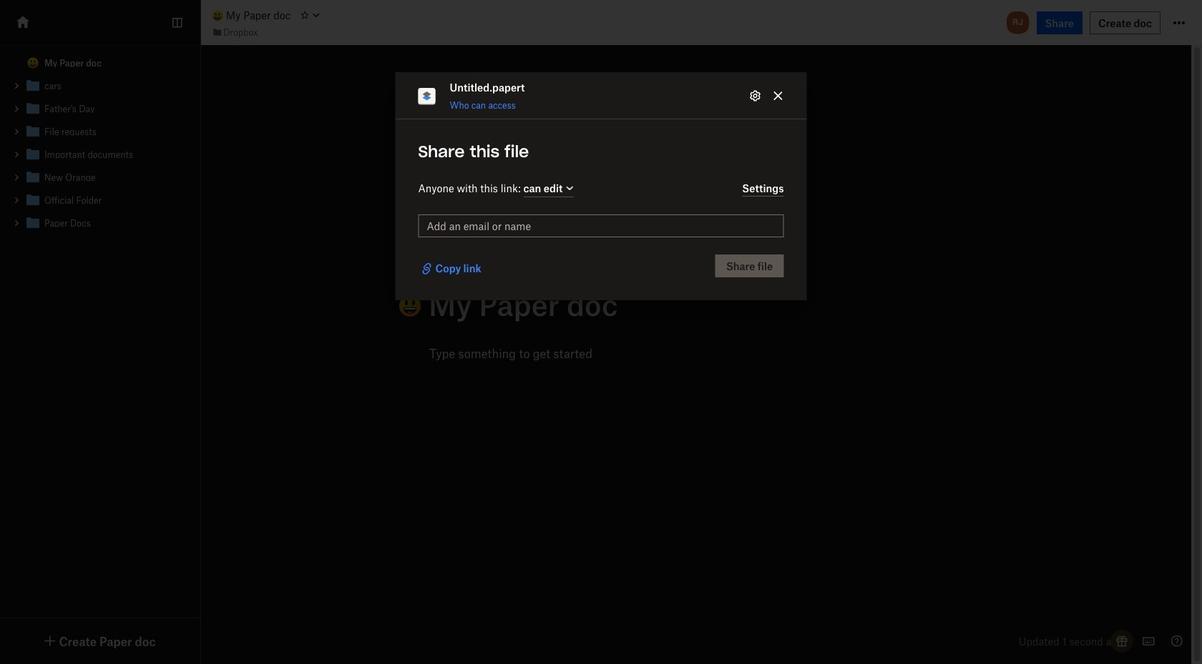 Task type: describe. For each thing, give the bounding box(es) containing it.
1 horizontal spatial grinning face with big eyes image
[[212, 10, 223, 22]]

/ contents list
[[0, 52, 200, 235]]

3 list item from the top
[[0, 120, 200, 143]]

Add an email or name text field
[[427, 218, 776, 234]]

1 list item from the top
[[0, 74, 200, 97]]

grinning face with big eyes image inside / contents list
[[27, 57, 39, 69]]

7 list item from the top
[[0, 212, 200, 235]]



Task type: vqa. For each thing, say whether or not it's contained in the screenshot.
top grinning face with big eyes icon
yes



Task type: locate. For each thing, give the bounding box(es) containing it.
dialog
[[395, 72, 807, 301]]

0 vertical spatial grinning face with big eyes image
[[212, 10, 223, 22]]

heading
[[399, 286, 963, 322]]

grinning face with big eyes image
[[212, 10, 223, 22], [27, 57, 39, 69]]

list item
[[0, 74, 200, 97], [0, 97, 200, 120], [0, 120, 200, 143], [0, 143, 200, 166], [0, 166, 200, 189], [0, 189, 200, 212], [0, 212, 200, 235]]

0 horizontal spatial grinning face with big eyes image
[[27, 57, 39, 69]]

1 vertical spatial grinning face with big eyes image
[[27, 57, 39, 69]]

4 list item from the top
[[0, 143, 200, 166]]

6 list item from the top
[[0, 189, 200, 212]]

2 list item from the top
[[0, 97, 200, 120]]

5 list item from the top
[[0, 166, 200, 189]]



